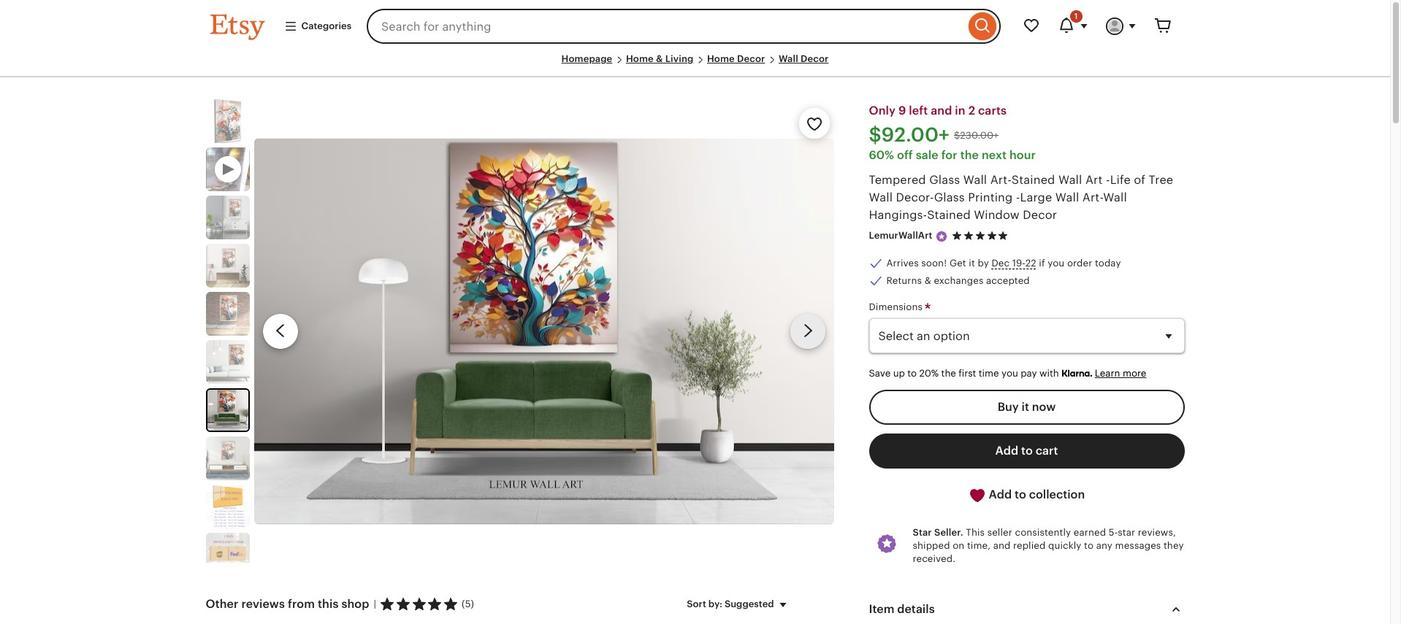 Task type: describe. For each thing, give the bounding box(es) containing it.
cart
[[1036, 445, 1058, 457]]

home decor
[[707, 53, 765, 64]]

60% off sale for the next hour
[[869, 149, 1036, 162]]

sort by: suggested
[[687, 599, 774, 610]]

home & living link
[[626, 53, 694, 64]]

tempered glass wall art-stained wall art -life of tree wall decor-glass printing -large wall art-wall hangings-stained window decor
[[869, 174, 1174, 222]]

pay
[[1021, 369, 1037, 380]]

0 vertical spatial glass
[[930, 174, 960, 187]]

decor-
[[896, 192, 934, 204]]

shipped
[[913, 541, 950, 552]]

buy
[[998, 401, 1019, 414]]

home decor link
[[707, 53, 765, 64]]

|
[[374, 599, 376, 610]]

1
[[1075, 12, 1078, 20]]

details
[[898, 604, 935, 616]]

buy it now
[[998, 401, 1056, 414]]

accepted
[[987, 276, 1030, 286]]

collection
[[1029, 489, 1085, 501]]

none search field inside categories banner
[[367, 9, 1001, 44]]

to inside this seller consistently earned 5-star reviews, shipped on time, and replied quickly to any messages they received.
[[1084, 541, 1094, 552]]

this
[[318, 599, 339, 611]]

2
[[969, 105, 976, 117]]

9
[[899, 105, 906, 117]]

tempered glass wall art-stained wall art life of tree wall image 2 image
[[206, 196, 250, 240]]

0 horizontal spatial art-
[[991, 174, 1012, 187]]

from
[[288, 599, 315, 611]]

the for for
[[961, 149, 979, 162]]

seller.
[[935, 527, 964, 538]]

quickly
[[1049, 541, 1082, 552]]

dec
[[992, 258, 1010, 269]]

& for returns
[[925, 276, 932, 286]]

0 horizontal spatial stained
[[927, 209, 971, 222]]

hangings-
[[869, 209, 927, 222]]

wall down 'life' at right
[[1104, 192, 1128, 204]]

0 horizontal spatial -
[[1016, 192, 1021, 204]]

of
[[1134, 174, 1146, 187]]

19-
[[1013, 258, 1026, 269]]

they
[[1164, 541, 1184, 552]]

first
[[959, 369, 977, 380]]

decor inside tempered glass wall art-stained wall art -life of tree wall decor-glass printing -large wall art-wall hangings-stained window decor
[[1023, 209, 1057, 222]]

returns
[[887, 276, 922, 286]]

buy it now button
[[869, 390, 1185, 425]]

0 horizontal spatial you
[[1002, 369, 1019, 380]]

other reviews from this shop |
[[206, 599, 376, 611]]

add to collection
[[986, 489, 1085, 501]]

item details button
[[856, 593, 1198, 625]]

messages
[[1116, 541, 1161, 552]]

22
[[1026, 258, 1037, 269]]

and inside this seller consistently earned 5-star reviews, shipped on time, and replied quickly to any messages they received.
[[994, 541, 1011, 552]]

this seller consistently earned 5-star reviews, shipped on time, and replied quickly to any messages they received.
[[913, 527, 1184, 565]]

left
[[909, 105, 928, 117]]

window
[[974, 209, 1020, 222]]

art
[[1086, 174, 1103, 187]]

0 vertical spatial -
[[1106, 174, 1111, 187]]

received.
[[913, 554, 956, 565]]

exchanges
[[934, 276, 984, 286]]

decor for wall decor
[[801, 53, 829, 64]]

now
[[1032, 401, 1056, 414]]

& for home
[[656, 53, 663, 64]]

1 vertical spatial glass
[[934, 192, 965, 204]]

star
[[913, 527, 932, 538]]

wall left art
[[1059, 174, 1083, 187]]

(5)
[[462, 599, 474, 610]]

wall decor
[[779, 53, 829, 64]]

home & living
[[626, 53, 694, 64]]

tempered glass wall art-stained wall art life of tree wall image 5 image
[[206, 341, 250, 385]]

add to cart
[[996, 445, 1058, 457]]

categories button
[[273, 13, 363, 40]]

next
[[982, 149, 1007, 162]]

20%
[[920, 369, 939, 380]]

time,
[[968, 541, 991, 552]]

this
[[966, 527, 985, 538]]

add to cart button
[[869, 434, 1185, 469]]

1 horizontal spatial art-
[[1083, 192, 1104, 204]]

homepage
[[562, 53, 613, 64]]

add to collection button
[[869, 478, 1185, 514]]

reviews
[[241, 599, 285, 611]]

returns & exchanges accepted
[[887, 276, 1030, 286]]

for
[[942, 149, 958, 162]]

klarna.
[[1062, 369, 1093, 380]]

shop
[[342, 599, 369, 611]]

wall up printing
[[964, 174, 987, 187]]

the for 20%
[[942, 369, 956, 380]]

by
[[978, 258, 989, 269]]

add for add to cart
[[996, 445, 1019, 457]]

order
[[1068, 258, 1093, 269]]

other
[[206, 599, 239, 611]]



Task type: locate. For each thing, give the bounding box(es) containing it.
carts
[[979, 105, 1007, 117]]

time
[[979, 369, 999, 380]]

0 vertical spatial art-
[[991, 174, 1012, 187]]

tempered glass wall art-stained wall art life of tree wall image 6 image
[[254, 138, 834, 525], [207, 390, 248, 431]]

any
[[1097, 541, 1113, 552]]

1 vertical spatial add
[[989, 489, 1012, 501]]

to left the collection
[[1015, 489, 1027, 501]]

home
[[626, 53, 654, 64], [707, 53, 735, 64]]

add up seller
[[989, 489, 1012, 501]]

& inside menu bar
[[656, 53, 663, 64]]

-
[[1106, 174, 1111, 187], [1016, 192, 1021, 204]]

to inside button
[[1022, 445, 1033, 457]]

and down seller
[[994, 541, 1011, 552]]

the
[[961, 149, 979, 162], [942, 369, 956, 380]]

sort by: suggested button
[[676, 590, 803, 621]]

menu bar containing homepage
[[210, 53, 1181, 78]]

printing
[[968, 192, 1013, 204]]

1 vertical spatial stained
[[927, 209, 971, 222]]

0 horizontal spatial decor
[[737, 53, 765, 64]]

0 horizontal spatial and
[[931, 105, 953, 117]]

star
[[1118, 527, 1136, 538]]

up
[[894, 369, 905, 380]]

add for add to collection
[[989, 489, 1012, 501]]

categories banner
[[184, 0, 1207, 53]]

and
[[931, 105, 953, 117], [994, 541, 1011, 552]]

off
[[897, 149, 913, 162]]

save
[[869, 369, 891, 380]]

1 horizontal spatial stained
[[1012, 174, 1056, 187]]

0 vertical spatial add
[[996, 445, 1019, 457]]

1 horizontal spatial it
[[1022, 401, 1030, 414]]

$92.00+
[[869, 124, 950, 146]]

5-
[[1109, 527, 1118, 538]]

0 vertical spatial &
[[656, 53, 663, 64]]

- up window
[[1016, 192, 1021, 204]]

the left first
[[942, 369, 956, 380]]

soon! get
[[922, 258, 967, 269]]

1 button
[[1049, 9, 1097, 44]]

& right returns
[[925, 276, 932, 286]]

item details
[[869, 604, 935, 616]]

tempered
[[869, 174, 926, 187]]

sort
[[687, 599, 706, 610]]

art-
[[991, 174, 1012, 187], [1083, 192, 1104, 204]]

1 horizontal spatial you
[[1048, 258, 1065, 269]]

- right art
[[1106, 174, 1111, 187]]

you left the pay
[[1002, 369, 1019, 380]]

menu bar
[[210, 53, 1181, 78]]

1 vertical spatial &
[[925, 276, 932, 286]]

1 vertical spatial art-
[[1083, 192, 1104, 204]]

to right up
[[908, 369, 917, 380]]

0 horizontal spatial &
[[656, 53, 663, 64]]

2 horizontal spatial decor
[[1023, 209, 1057, 222]]

2 home from the left
[[707, 53, 735, 64]]

1 horizontal spatial -
[[1106, 174, 1111, 187]]

glass down for
[[930, 174, 960, 187]]

suggested
[[725, 599, 774, 610]]

earned
[[1074, 527, 1107, 538]]

1 vertical spatial and
[[994, 541, 1011, 552]]

0 vertical spatial it
[[969, 258, 975, 269]]

glass up the star_seller icon
[[934, 192, 965, 204]]

replied
[[1014, 541, 1046, 552]]

sale
[[916, 149, 939, 162]]

1 horizontal spatial the
[[961, 149, 979, 162]]

stained up large
[[1012, 174, 1056, 187]]

item
[[869, 604, 895, 616]]

wall decor link
[[779, 53, 829, 64]]

tree
[[1149, 174, 1174, 187]]

tempered glass wall art-stained wall art life of tree wall image 7 image
[[206, 437, 250, 481]]

1 horizontal spatial and
[[994, 541, 1011, 552]]

wall
[[779, 53, 799, 64], [964, 174, 987, 187], [1059, 174, 1083, 187], [869, 192, 893, 204], [1056, 192, 1080, 204], [1104, 192, 1128, 204]]

$92.00+ $230.00+
[[869, 124, 999, 146]]

decor
[[737, 53, 765, 64], [801, 53, 829, 64], [1023, 209, 1057, 222]]

to left cart in the bottom right of the page
[[1022, 445, 1033, 457]]

0 horizontal spatial tempered glass wall art-stained wall art life of tree wall image 6 image
[[207, 390, 248, 431]]

None search field
[[367, 9, 1001, 44]]

to
[[908, 369, 917, 380], [1022, 445, 1033, 457], [1015, 489, 1027, 501], [1084, 541, 1094, 552]]

wall right home decor link
[[779, 53, 799, 64]]

stained
[[1012, 174, 1056, 187], [927, 209, 971, 222]]

&
[[656, 53, 663, 64], [925, 276, 932, 286]]

on
[[953, 541, 965, 552]]

reviews,
[[1138, 527, 1176, 538]]

homepage link
[[562, 53, 613, 64]]

arrives
[[887, 258, 919, 269]]

it left by
[[969, 258, 975, 269]]

home for home & living
[[626, 53, 654, 64]]

$230.00+
[[954, 130, 999, 141]]

save up to 20% the first time you pay with klarna. learn more
[[869, 369, 1147, 380]]

lemurwallart
[[869, 231, 933, 241]]

tempered glass wall art-stained wall art life of tree wall image 8 image
[[206, 485, 250, 529]]

tempered glass wall art-stained wall art life of tree wall image 4 image
[[206, 292, 250, 336]]

0 horizontal spatial it
[[969, 258, 975, 269]]

add
[[996, 445, 1019, 457], [989, 489, 1012, 501]]

lemurwallart link
[[869, 231, 933, 241]]

1 horizontal spatial &
[[925, 276, 932, 286]]

wall down tempered
[[869, 192, 893, 204]]

wall right large
[[1056, 192, 1080, 204]]

art- down art
[[1083, 192, 1104, 204]]

1 horizontal spatial tempered glass wall art-stained wall art life of tree wall image 6 image
[[254, 138, 834, 525]]

1 vertical spatial -
[[1016, 192, 1021, 204]]

you right if
[[1048, 258, 1065, 269]]

only
[[869, 105, 896, 117]]

seller
[[988, 527, 1013, 538]]

star seller.
[[913, 527, 964, 538]]

1 horizontal spatial decor
[[801, 53, 829, 64]]

by:
[[709, 599, 723, 610]]

0 vertical spatial you
[[1048, 258, 1065, 269]]

with
[[1040, 369, 1059, 380]]

only 9 left and in 2 carts
[[869, 105, 1007, 117]]

arrives soon! get it by dec 19-22 if you order today
[[887, 258, 1121, 269]]

add inside button
[[996, 445, 1019, 457]]

categories
[[301, 20, 352, 31]]

wall inside menu bar
[[779, 53, 799, 64]]

hour
[[1010, 149, 1036, 162]]

it right buy
[[1022, 401, 1030, 414]]

0 horizontal spatial home
[[626, 53, 654, 64]]

to inside "button"
[[1015, 489, 1027, 501]]

1 vertical spatial the
[[942, 369, 956, 380]]

art- up printing
[[991, 174, 1012, 187]]

it inside button
[[1022, 401, 1030, 414]]

60%
[[869, 149, 895, 162]]

stained up the star_seller icon
[[927, 209, 971, 222]]

learn
[[1095, 369, 1121, 380]]

more
[[1123, 369, 1147, 380]]

in
[[955, 105, 966, 117]]

the right for
[[961, 149, 979, 162]]

home right living
[[707, 53, 735, 64]]

0 vertical spatial stained
[[1012, 174, 1056, 187]]

add inside "button"
[[989, 489, 1012, 501]]

0 vertical spatial and
[[931, 105, 953, 117]]

1 horizontal spatial home
[[707, 53, 735, 64]]

glass
[[930, 174, 960, 187], [934, 192, 965, 204]]

tempered glass wall art-stained wall art life of tree wall image 9 image
[[206, 534, 250, 577]]

1 vertical spatial you
[[1002, 369, 1019, 380]]

& left living
[[656, 53, 663, 64]]

0 vertical spatial the
[[961, 149, 979, 162]]

home for home decor
[[707, 53, 735, 64]]

life
[[1111, 174, 1131, 187]]

to down earned
[[1084, 541, 1094, 552]]

home left living
[[626, 53, 654, 64]]

1 home from the left
[[626, 53, 654, 64]]

star_seller image
[[936, 230, 949, 243]]

Search for anything text field
[[367, 9, 965, 44]]

1 vertical spatial it
[[1022, 401, 1030, 414]]

learn more button
[[1095, 369, 1147, 380]]

tempered glass wall art-stained wall art life of tree wall image 3 image
[[206, 244, 250, 288]]

0 horizontal spatial the
[[942, 369, 956, 380]]

add left cart in the bottom right of the page
[[996, 445, 1019, 457]]

tempered glass wall art-stained wall art life of tree wall image 1 image
[[206, 100, 250, 143]]

and left 'in'
[[931, 105, 953, 117]]

decor for home decor
[[737, 53, 765, 64]]

you
[[1048, 258, 1065, 269], [1002, 369, 1019, 380]]



Task type: vqa. For each thing, say whether or not it's contained in the screenshot.
the Wall Decor link at the right top
yes



